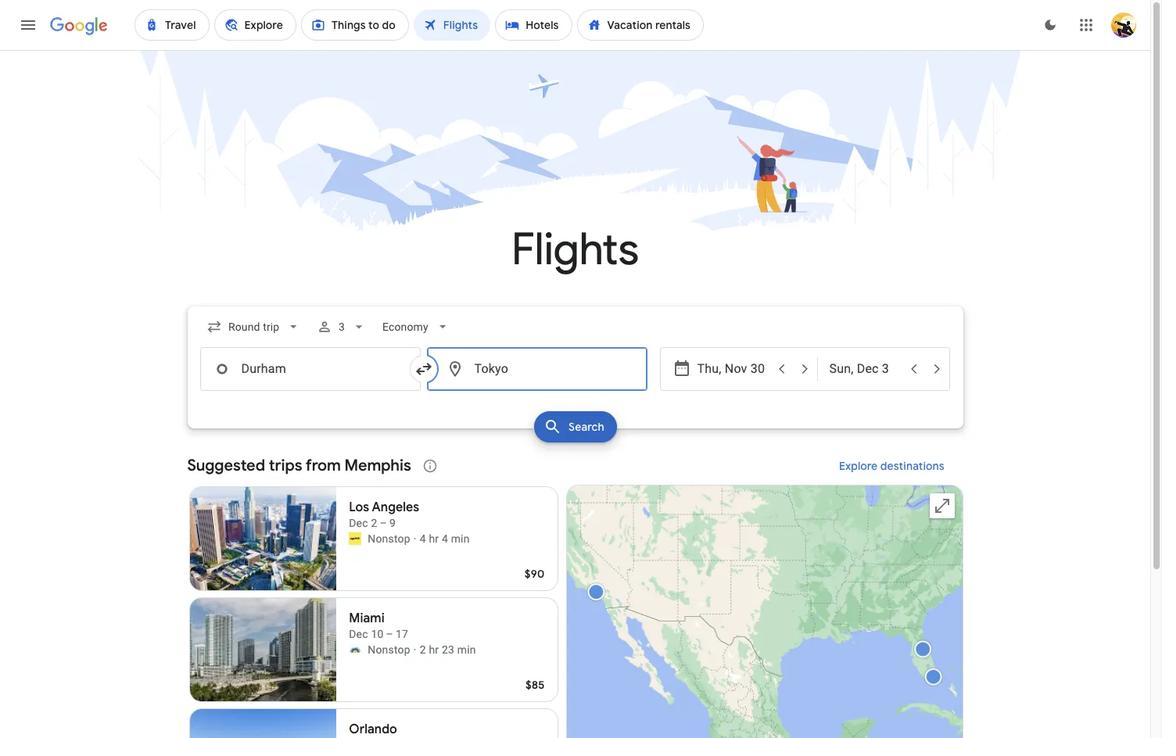 Task type: describe. For each thing, give the bounding box(es) containing it.
dec inside miami dec 10 – 17
[[349, 628, 368, 641]]

hr for los angeles
[[429, 533, 439, 545]]

1 4 from the left
[[420, 533, 426, 545]]

search button
[[534, 412, 617, 443]]

3 button
[[310, 308, 373, 346]]

destinations
[[881, 459, 945, 473]]

explore
[[839, 459, 878, 473]]

 image inside suggested trips from memphis region
[[414, 531, 417, 547]]

flights
[[512, 222, 639, 278]]

$90
[[525, 567, 545, 581]]

nonstop for angeles
[[368, 533, 411, 545]]

from
[[306, 456, 341, 476]]

explore destinations
[[839, 459, 945, 473]]

search
[[568, 420, 604, 434]]

allegiant image
[[349, 644, 362, 656]]

nonstop for dec
[[368, 644, 411, 656]]

orlando button
[[189, 709, 558, 739]]

2
[[420, 644, 426, 656]]

2 hr 23 min
[[420, 644, 476, 656]]

10 – 17
[[371, 628, 409, 641]]

Return text field
[[830, 348, 902, 390]]

los
[[349, 500, 369, 516]]

85 US dollars text field
[[526, 678, 545, 692]]

Departure text field
[[698, 348, 769, 390]]

miami
[[349, 611, 385, 627]]



Task type: locate. For each thing, give the bounding box(es) containing it.
change appearance image
[[1032, 6, 1070, 44]]

suggested
[[187, 456, 265, 476]]

1 horizontal spatial 4
[[442, 533, 448, 545]]

2 4 from the left
[[442, 533, 448, 545]]

1 nonstop from the top
[[368, 533, 411, 545]]

hr for miami
[[429, 644, 439, 656]]

trips
[[269, 456, 302, 476]]

1 vertical spatial hr
[[429, 644, 439, 656]]

3
[[339, 321, 345, 333]]

angeles
[[372, 500, 420, 516]]

min for miami
[[457, 644, 476, 656]]

1 vertical spatial dec
[[349, 628, 368, 641]]

1 vertical spatial min
[[457, 644, 476, 656]]

explore destinations button
[[820, 448, 964, 485]]

dec inside los angeles dec 2 – 9
[[349, 517, 368, 530]]

nonstop down 2 – 9
[[368, 533, 411, 545]]

1 vertical spatial nonstop
[[368, 644, 411, 656]]

main menu image
[[19, 16, 38, 34]]

2 nonstop from the top
[[368, 644, 411, 656]]

None text field
[[200, 347, 421, 391]]

2 dec from the top
[[349, 628, 368, 641]]

suggested trips from memphis region
[[187, 448, 964, 739]]

spirit image
[[349, 533, 362, 545]]

Flight search field
[[175, 307, 976, 448]]

23
[[442, 644, 455, 656]]

0 vertical spatial min
[[451, 533, 470, 545]]

4 hr 4 min
[[420, 533, 470, 545]]

0 vertical spatial dec
[[349, 517, 368, 530]]

0 vertical spatial nonstop
[[368, 533, 411, 545]]

swap origin and destination. image
[[414, 360, 433, 379]]

dec up allegiant image at the left bottom of page
[[349, 628, 368, 641]]

4
[[420, 533, 426, 545], [442, 533, 448, 545]]

 image
[[414, 531, 417, 547]]

0 horizontal spatial 4
[[420, 533, 426, 545]]

miami dec 10 – 17
[[349, 611, 409, 641]]

2 – 9
[[371, 517, 396, 530]]

memphis
[[345, 456, 411, 476]]

nonstop
[[368, 533, 411, 545], [368, 644, 411, 656]]

dec
[[349, 517, 368, 530], [349, 628, 368, 641]]

1 hr from the top
[[429, 533, 439, 545]]

$85
[[526, 678, 545, 692]]

None field
[[200, 313, 307, 341], [376, 313, 457, 341], [200, 313, 307, 341], [376, 313, 457, 341]]

los angeles dec 2 – 9
[[349, 500, 420, 530]]

 image
[[414, 642, 417, 658]]

nonstop down 10 – 17 on the bottom of page
[[368, 644, 411, 656]]

orlando
[[349, 722, 397, 738]]

min
[[451, 533, 470, 545], [457, 644, 476, 656]]

0 vertical spatial hr
[[429, 533, 439, 545]]

2 hr from the top
[[429, 644, 439, 656]]

None text field
[[427, 347, 647, 391]]

1 dec from the top
[[349, 517, 368, 530]]

suggested trips from memphis
[[187, 456, 411, 476]]

90 US dollars text field
[[525, 567, 545, 581]]

hr
[[429, 533, 439, 545], [429, 644, 439, 656]]

min for los angeles
[[451, 533, 470, 545]]

dec down los
[[349, 517, 368, 530]]



Task type: vqa. For each thing, say whether or not it's contained in the screenshot.
 Pharmacies
no



